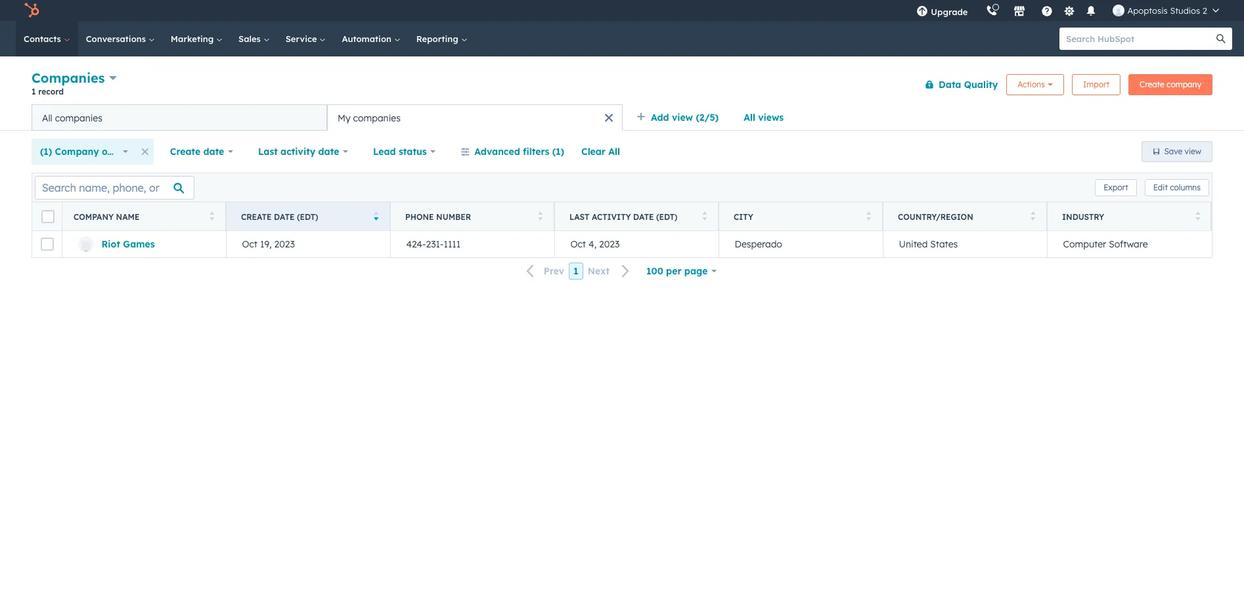 Task type: vqa. For each thing, say whether or not it's contained in the screenshot.
'Hubspot' link
yes



Task type: locate. For each thing, give the bounding box(es) containing it.
2 vertical spatial create
[[241, 212, 272, 222]]

0 horizontal spatial press to sort. image
[[538, 211, 543, 220]]

0 horizontal spatial oct
[[242, 239, 258, 250]]

2023 right 19,
[[274, 239, 295, 250]]

Search name, phone, or domain search field
[[35, 176, 195, 199]]

1 (1) from the left
[[40, 146, 52, 158]]

press to sort. image for phone number
[[538, 211, 543, 220]]

2 (1) from the left
[[552, 146, 565, 158]]

oct left 4, at the left top of page
[[571, 239, 586, 250]]

date up oct 19, 2023
[[274, 212, 295, 222]]

apoptosis
[[1128, 5, 1168, 16]]

oct left 19,
[[242, 239, 258, 250]]

1 horizontal spatial press to sort. image
[[702, 211, 707, 220]]

2023 for oct 19, 2023
[[274, 239, 295, 250]]

settings image
[[1064, 6, 1076, 17]]

2 horizontal spatial create
[[1140, 79, 1165, 89]]

date
[[203, 146, 224, 158], [318, 146, 339, 158]]

1 horizontal spatial companies
[[353, 112, 401, 124]]

create date button
[[161, 139, 242, 165]]

1 horizontal spatial 2023
[[599, 239, 620, 250]]

0 horizontal spatial create
[[170, 146, 201, 158]]

6 press to sort. element from the left
[[1196, 211, 1201, 222]]

last left the activity
[[258, 146, 278, 158]]

help button
[[1037, 0, 1059, 21]]

computer
[[1064, 239, 1107, 250]]

1 companies from the left
[[55, 112, 102, 124]]

create for create date
[[170, 146, 201, 158]]

last for last activity date
[[258, 146, 278, 158]]

menu item
[[978, 0, 980, 21]]

all companies button
[[32, 104, 327, 131]]

last activity date
[[258, 146, 339, 158]]

1 vertical spatial last
[[570, 212, 590, 222]]

2023 right 4, at the left top of page
[[599, 239, 620, 250]]

1 horizontal spatial date
[[634, 212, 654, 222]]

2 press to sort. image from the left
[[702, 211, 707, 220]]

1 horizontal spatial (edt)
[[657, 212, 678, 222]]

2 2023 from the left
[[599, 239, 620, 250]]

last activity date (edt)
[[570, 212, 678, 222]]

all views link
[[735, 104, 793, 131]]

2023 for oct 4, 2023
[[599, 239, 620, 250]]

all for all companies
[[42, 112, 52, 124]]

companies
[[32, 70, 105, 86]]

3 press to sort. image from the left
[[1031, 211, 1036, 220]]

1 right prev
[[574, 265, 579, 277]]

2 horizontal spatial all
[[744, 112, 756, 124]]

date right activity
[[634, 212, 654, 222]]

create for create date (edt)
[[241, 212, 272, 222]]

companies right my
[[353, 112, 401, 124]]

1 press to sort. image from the left
[[538, 211, 543, 220]]

1 oct from the left
[[242, 239, 258, 250]]

0 horizontal spatial 2023
[[274, 239, 295, 250]]

press to sort. image
[[209, 211, 214, 220], [866, 211, 871, 220], [1031, 211, 1036, 220], [1196, 211, 1201, 220]]

1 date from the left
[[203, 146, 224, 158]]

view for add
[[672, 112, 693, 124]]

1 2023 from the left
[[274, 239, 295, 250]]

data
[[939, 79, 962, 90]]

date down all companies button
[[203, 146, 224, 158]]

0 vertical spatial view
[[672, 112, 693, 124]]

2
[[1203, 5, 1208, 16]]

press to sort. element
[[209, 211, 214, 222], [538, 211, 543, 222], [702, 211, 707, 222], [866, 211, 871, 222], [1031, 211, 1036, 222], [1196, 211, 1201, 222]]

0 vertical spatial create
[[1140, 79, 1165, 89]]

last
[[258, 146, 278, 158], [570, 212, 590, 222]]

companies up (1) company owner popup button
[[55, 112, 102, 124]]

create down all companies button
[[170, 146, 201, 158]]

company
[[1167, 79, 1202, 89]]

1 for 1 record
[[32, 87, 36, 97]]

4 press to sort. image from the left
[[1196, 211, 1201, 220]]

1 record
[[32, 87, 64, 97]]

create date (edt)
[[241, 212, 318, 222]]

riot
[[102, 239, 120, 250]]

2023
[[274, 239, 295, 250], [599, 239, 620, 250]]

3 press to sort. element from the left
[[702, 211, 707, 222]]

424-231-1111 button
[[390, 231, 555, 258]]

0 horizontal spatial last
[[258, 146, 278, 158]]

1 horizontal spatial date
[[318, 146, 339, 158]]

0 vertical spatial last
[[258, 146, 278, 158]]

press to sort. element for country/region
[[1031, 211, 1036, 222]]

(1)
[[40, 146, 52, 158], [552, 146, 565, 158]]

(1) right filters
[[552, 146, 565, 158]]

all left views
[[744, 112, 756, 124]]

all down 1 record
[[42, 112, 52, 124]]

all right clear
[[609, 146, 620, 158]]

0 horizontal spatial (edt)
[[297, 212, 318, 222]]

press to sort. image for last activity date (edt)
[[702, 211, 707, 220]]

company up riot on the top of page
[[74, 212, 114, 222]]

(edt) up per
[[657, 212, 678, 222]]

phone
[[405, 212, 434, 222]]

1 horizontal spatial last
[[570, 212, 590, 222]]

0 horizontal spatial companies
[[55, 112, 102, 124]]

help image
[[1042, 6, 1054, 18]]

1 vertical spatial view
[[1185, 147, 1202, 156]]

0 horizontal spatial (1)
[[40, 146, 52, 158]]

create
[[1140, 79, 1165, 89], [170, 146, 201, 158], [241, 212, 272, 222]]

prev button
[[519, 263, 569, 280]]

press to sort. image
[[538, 211, 543, 220], [702, 211, 707, 220]]

2 oct from the left
[[571, 239, 586, 250]]

oct for oct 19, 2023
[[242, 239, 258, 250]]

desperado
[[735, 239, 783, 250]]

calling icon button
[[981, 2, 1004, 19]]

1 horizontal spatial 1
[[574, 265, 579, 277]]

(edt)
[[297, 212, 318, 222], [657, 212, 678, 222]]

descending sort. press to sort ascending. image
[[374, 211, 379, 220]]

apoptosis studios 2
[[1128, 5, 1208, 16]]

add view (2/5)
[[651, 112, 719, 124]]

press to sort. element for phone number
[[538, 211, 543, 222]]

create inside button
[[1140, 79, 1165, 89]]

date right the activity
[[318, 146, 339, 158]]

last inside popup button
[[258, 146, 278, 158]]

0 vertical spatial company
[[55, 146, 99, 158]]

companies
[[55, 112, 102, 124], [353, 112, 401, 124]]

marketplaces button
[[1006, 0, 1034, 21]]

19,
[[260, 239, 272, 250]]

1 left record
[[32, 87, 36, 97]]

1 inside 'button'
[[574, 265, 579, 277]]

games
[[123, 239, 155, 250]]

create company button
[[1129, 74, 1213, 95]]

(1) inside "button"
[[552, 146, 565, 158]]

100 per page button
[[638, 258, 726, 285]]

menu
[[908, 0, 1229, 21]]

next
[[588, 266, 610, 277]]

1 horizontal spatial view
[[1185, 147, 1202, 156]]

press to sort. image for industry
[[1196, 211, 1201, 220]]

city
[[734, 212, 754, 222]]

service link
[[278, 21, 334, 57]]

5 press to sort. element from the left
[[1031, 211, 1036, 222]]

0 horizontal spatial all
[[42, 112, 52, 124]]

1 inside "companies" banner
[[32, 87, 36, 97]]

view inside popup button
[[672, 112, 693, 124]]

2 date from the left
[[318, 146, 339, 158]]

automation
[[342, 34, 394, 44]]

view
[[672, 112, 693, 124], [1185, 147, 1202, 156]]

view right save
[[1185, 147, 1202, 156]]

last activity date button
[[250, 139, 357, 165]]

conversations
[[86, 34, 148, 44]]

all for all views
[[744, 112, 756, 124]]

all
[[744, 112, 756, 124], [42, 112, 52, 124], [609, 146, 620, 158]]

1 vertical spatial 1
[[574, 265, 579, 277]]

create inside popup button
[[170, 146, 201, 158]]

0 horizontal spatial date
[[203, 146, 224, 158]]

1 horizontal spatial create
[[241, 212, 272, 222]]

country/region
[[898, 212, 974, 222]]

last up 4, at the left top of page
[[570, 212, 590, 222]]

press to sort. image up prev button
[[538, 211, 543, 220]]

united states button
[[883, 231, 1048, 258]]

2 press to sort. element from the left
[[538, 211, 543, 222]]

lead
[[373, 146, 396, 158]]

next button
[[583, 263, 638, 280]]

create up 19,
[[241, 212, 272, 222]]

companies banner
[[32, 67, 1213, 104]]

view right add
[[672, 112, 693, 124]]

edit columns button
[[1145, 179, 1210, 196]]

descending sort. press to sort ascending. element
[[374, 211, 379, 222]]

(1) down all companies
[[40, 146, 52, 158]]

2 companies from the left
[[353, 112, 401, 124]]

notifications image
[[1086, 6, 1098, 18]]

(2/5)
[[696, 112, 719, 124]]

press to sort. image for country/region
[[1031, 211, 1036, 220]]

0 horizontal spatial date
[[274, 212, 295, 222]]

1 vertical spatial create
[[170, 146, 201, 158]]

press to sort. element for industry
[[1196, 211, 1201, 222]]

1
[[32, 87, 36, 97], [574, 265, 579, 277]]

create left company
[[1140, 79, 1165, 89]]

2 press to sort. image from the left
[[866, 211, 871, 220]]

press to sort. element for city
[[866, 211, 871, 222]]

1 horizontal spatial oct
[[571, 239, 586, 250]]

0 vertical spatial 1
[[32, 87, 36, 97]]

0 horizontal spatial 1
[[32, 87, 36, 97]]

edit
[[1154, 182, 1168, 192]]

data quality
[[939, 79, 998, 90]]

contacts link
[[16, 21, 78, 57]]

1 horizontal spatial (1)
[[552, 146, 565, 158]]

riot games link
[[102, 239, 155, 250]]

oct for oct 4, 2023
[[571, 239, 586, 250]]

company down all companies
[[55, 146, 99, 158]]

view inside button
[[1185, 147, 1202, 156]]

prev
[[544, 266, 565, 277]]

riot games
[[102, 239, 155, 250]]

424-
[[406, 239, 426, 250]]

reporting link
[[409, 21, 475, 57]]

(edt) down last activity date popup button
[[297, 212, 318, 222]]

actions button
[[1007, 74, 1065, 95]]

0 horizontal spatial view
[[672, 112, 693, 124]]

4 press to sort. element from the left
[[866, 211, 871, 222]]

press to sort. image left city
[[702, 211, 707, 220]]



Task type: describe. For each thing, give the bounding box(es) containing it.
import
[[1084, 79, 1110, 89]]

hubspot link
[[16, 3, 49, 18]]

(1) company owner button
[[32, 139, 137, 165]]

import button
[[1072, 74, 1121, 95]]

sales
[[239, 34, 263, 44]]

save view button
[[1142, 141, 1213, 162]]

conversations link
[[78, 21, 163, 57]]

name
[[116, 212, 140, 222]]

columns
[[1171, 182, 1201, 192]]

1 date from the left
[[274, 212, 295, 222]]

menu containing apoptosis studios 2
[[908, 0, 1229, 21]]

companies button
[[32, 68, 117, 87]]

computer software
[[1064, 239, 1148, 250]]

save view
[[1165, 147, 1202, 156]]

Search HubSpot search field
[[1060, 28, 1221, 50]]

create for create company
[[1140, 79, 1165, 89]]

per
[[666, 265, 682, 277]]

all companies
[[42, 112, 102, 124]]

create company
[[1140, 79, 1202, 89]]

contacts
[[24, 34, 64, 44]]

desperado button
[[719, 231, 883, 258]]

1 for 1
[[574, 265, 579, 277]]

filters
[[523, 146, 550, 158]]

united
[[899, 239, 928, 250]]

my
[[338, 112, 351, 124]]

1 press to sort. image from the left
[[209, 211, 214, 220]]

data quality button
[[917, 71, 999, 98]]

(1) inside popup button
[[40, 146, 52, 158]]

add
[[651, 112, 669, 124]]

apoptosis studios 2 button
[[1106, 0, 1228, 21]]

status
[[399, 146, 427, 158]]

views
[[759, 112, 784, 124]]

activity
[[281, 146, 316, 158]]

clear all button
[[573, 139, 629, 165]]

company inside popup button
[[55, 146, 99, 158]]

automation link
[[334, 21, 409, 57]]

1 vertical spatial company
[[74, 212, 114, 222]]

upgrade
[[931, 7, 968, 17]]

number
[[436, 212, 471, 222]]

upgrade image
[[917, 6, 929, 18]]

1111
[[444, 239, 461, 250]]

companies for all companies
[[55, 112, 102, 124]]

tara schultz image
[[1114, 5, 1125, 16]]

my companies
[[338, 112, 401, 124]]

export button
[[1096, 179, 1137, 196]]

industry
[[1063, 212, 1105, 222]]

add view (2/5) button
[[628, 104, 735, 131]]

advanced filters (1) button
[[452, 139, 573, 165]]

service
[[286, 34, 320, 44]]

2 (edt) from the left
[[657, 212, 678, 222]]

actions
[[1018, 79, 1046, 89]]

oct 19, 2023
[[242, 239, 295, 250]]

press to sort. element for last activity date (edt)
[[702, 211, 707, 222]]

studios
[[1171, 5, 1201, 16]]

page
[[685, 265, 708, 277]]

marketplaces image
[[1014, 6, 1026, 18]]

save
[[1165, 147, 1183, 156]]

states
[[931, 239, 958, 250]]

advanced
[[475, 146, 520, 158]]

1 (edt) from the left
[[297, 212, 318, 222]]

all views
[[744, 112, 784, 124]]

software
[[1109, 239, 1148, 250]]

preview
[[173, 239, 201, 249]]

search image
[[1217, 34, 1226, 43]]

date inside popup button
[[318, 146, 339, 158]]

export
[[1104, 182, 1129, 192]]

search button
[[1211, 28, 1233, 50]]

sales link
[[231, 21, 278, 57]]

marketing link
[[163, 21, 231, 57]]

clear
[[582, 146, 606, 158]]

lead status button
[[365, 139, 444, 165]]

quality
[[965, 79, 998, 90]]

edit columns
[[1154, 182, 1201, 192]]

press to sort. image for city
[[866, 211, 871, 220]]

united states
[[899, 239, 958, 250]]

hubspot image
[[24, 3, 39, 18]]

1 press to sort. element from the left
[[209, 211, 214, 222]]

calling icon image
[[987, 5, 999, 17]]

companies for my companies
[[353, 112, 401, 124]]

preview button
[[164, 236, 210, 253]]

100
[[647, 265, 664, 277]]

notifications button
[[1081, 0, 1103, 21]]

my companies button
[[327, 104, 623, 131]]

settings link
[[1062, 4, 1078, 17]]

marketing
[[171, 34, 216, 44]]

record
[[38, 87, 64, 97]]

last for last activity date (edt)
[[570, 212, 590, 222]]

view for save
[[1185, 147, 1202, 156]]

1 horizontal spatial all
[[609, 146, 620, 158]]

owner
[[102, 146, 130, 158]]

date inside popup button
[[203, 146, 224, 158]]

advanced filters (1)
[[475, 146, 565, 158]]

(1) company owner
[[40, 146, 130, 158]]

4,
[[589, 239, 597, 250]]

1 button
[[569, 263, 583, 280]]

pagination navigation
[[519, 263, 638, 280]]

phone number
[[405, 212, 471, 222]]

2 date from the left
[[634, 212, 654, 222]]

231-
[[426, 239, 444, 250]]

activity
[[592, 212, 631, 222]]



